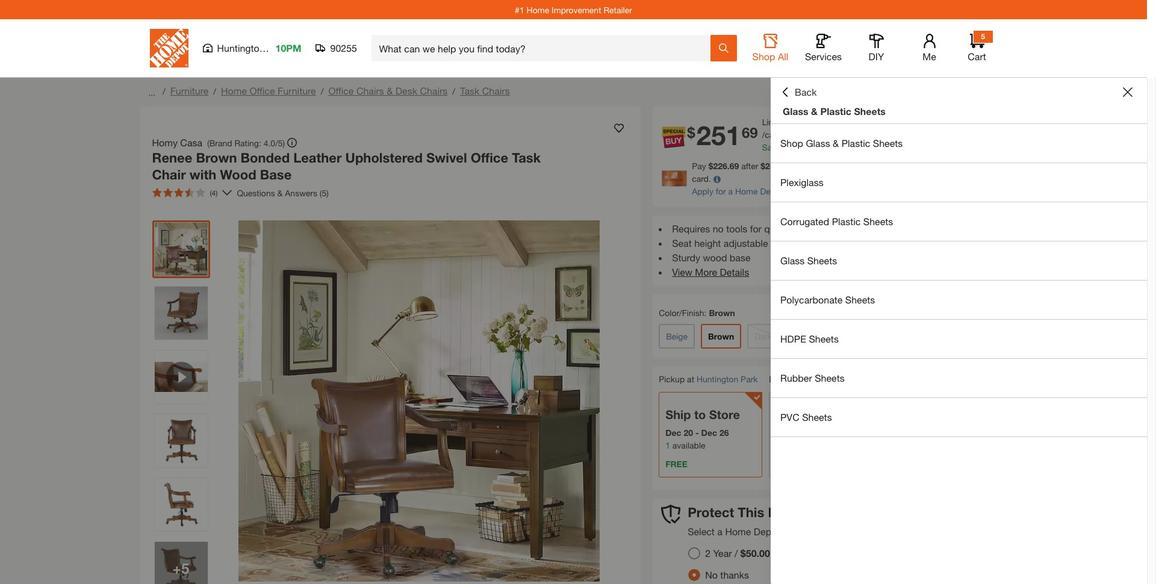 Task type: locate. For each thing, give the bounding box(es) containing it.
0 vertical spatial plastic
[[820, 105, 852, 117]]

25 left off on the top right of page
[[765, 161, 775, 171]]

to up -
[[694, 408, 706, 421]]

& right 39
[[833, 137, 839, 149]]

1 vertical spatial depot
[[754, 526, 780, 537]]

glass & plastic sheets
[[783, 105, 886, 117]]

0 vertical spatial task
[[460, 85, 480, 96]]

1 vertical spatial 25
[[765, 161, 775, 171]]

wood
[[703, 252, 727, 263]]

diy
[[869, 51, 884, 62]]

. down 411
[[802, 142, 804, 152]]

corrugated
[[780, 216, 829, 227]]

1 horizontal spatial park
[[741, 374, 758, 384]]

251
[[696, 120, 741, 152]]

0 horizontal spatial 90255
[[330, 42, 357, 54]]

rubber
[[780, 372, 812, 384]]

rubber sheets
[[780, 372, 845, 384]]

411
[[796, 129, 810, 140]]

0 horizontal spatial chairs
[[356, 85, 384, 96]]

office inside renee brown bonded leather upholstered swivel office task chair with wood base
[[471, 150, 508, 166]]

25
[[804, 142, 814, 152], [765, 161, 775, 171]]

upon
[[909, 161, 929, 171]]

for down info image
[[716, 186, 726, 196]]

90255 inside delivering to 90255
[[818, 374, 842, 385]]

menu containing shop glass & plastic sheets
[[771, 124, 1147, 437]]

-
[[696, 427, 699, 438]]

furniture
[[170, 85, 209, 96], [278, 85, 316, 96]]

sheets right rubber
[[815, 372, 845, 384]]

purchase
[[872, 161, 907, 171]]

/ left "task chairs" link
[[452, 86, 455, 96]]

dec up 1
[[666, 427, 681, 438]]

160
[[788, 142, 802, 152]]

0 vertical spatial huntington
[[217, 42, 265, 54]]

sheets up "22"
[[802, 411, 832, 423]]

pvc
[[780, 411, 800, 423]]

sheets
[[854, 105, 886, 117], [873, 137, 903, 149], [863, 216, 893, 227], [807, 255, 837, 266], [845, 294, 875, 305], [809, 333, 839, 344], [815, 372, 845, 384], [802, 411, 832, 423]]

0 horizontal spatial furniture
[[170, 85, 209, 96]]

no
[[713, 223, 724, 234]]

0 horizontal spatial park
[[267, 42, 287, 54]]

easy
[[809, 223, 829, 234]]

task chairs link
[[460, 85, 510, 96]]

1 horizontal spatial 90255
[[818, 374, 842, 385]]

0 horizontal spatial a
[[717, 526, 723, 537]]

/ down 90255 button
[[321, 86, 324, 96]]

me
[[923, 51, 936, 62]]

home up 2 year / $50.00 on the right
[[725, 526, 751, 537]]

office down 'huntington park'
[[250, 85, 275, 96]]

for up adjustable
[[750, 223, 762, 234]]

requires
[[672, 223, 710, 234]]

plexiglass
[[780, 176, 824, 188]]

huntington left 10pm
[[217, 42, 265, 54]]

1 vertical spatial .
[[802, 142, 804, 152]]

brown down color/finish : brown
[[708, 331, 734, 341]]

shop for shop all
[[752, 51, 775, 62]]

park left delivering
[[741, 374, 758, 384]]

shop for shop glass & plastic sheets
[[780, 137, 803, 149]]

& down base in the left of the page
[[277, 188, 283, 198]]

brown homy casa task chairs renee e1.1 image
[[154, 287, 207, 340]]

20
[[783, 117, 792, 127], [684, 427, 693, 438]]

beige
[[666, 331, 688, 341]]

home right furniture link in the left of the page
[[221, 85, 247, 96]]

office down 90255 button
[[328, 85, 354, 96]]

home
[[527, 5, 549, 15], [221, 85, 247, 96], [735, 186, 758, 196], [725, 526, 751, 537]]

1 vertical spatial to
[[694, 408, 706, 421]]

swivel
[[426, 150, 467, 166]]

plastic
[[820, 105, 852, 117], [842, 137, 870, 149], [832, 216, 861, 227]]

protect this item select a home depot protection plan by allstate for:
[[688, 505, 913, 537]]

for inside requires no tools for quick and easy assembly seat height adjustable sturdy wood base view more details
[[750, 223, 762, 234]]

1 horizontal spatial furniture
[[278, 85, 316, 96]]

huntington right at
[[697, 374, 738, 384]]

1 horizontal spatial for
[[750, 223, 762, 234]]

for:
[[899, 526, 913, 537]]

brown down (brand
[[196, 150, 237, 166]]

depot down off on the top right of page
[[760, 186, 783, 196]]

0 vertical spatial 20
[[783, 117, 792, 127]]

seat
[[672, 237, 692, 249]]

color/finish : brown
[[659, 308, 735, 318]]

1 horizontal spatial a
[[728, 186, 733, 196]]

... / furniture / home office furniture / office chairs & desk chairs / task chairs
[[146, 85, 510, 97]]

dec inside delivery friday, dec 22
[[805, 427, 821, 438]]

0 vertical spatial park
[[267, 42, 287, 54]]

glass for &
[[783, 105, 809, 117]]

2 horizontal spatial chairs
[[482, 85, 510, 96]]

1 horizontal spatial .
[[810, 129, 812, 140]]

casa
[[180, 137, 202, 148]]

1 horizontal spatial chairs
[[420, 85, 448, 96]]

order
[[809, 117, 829, 127]]

park up home office furniture link
[[267, 42, 287, 54]]

$ left 251
[[687, 124, 695, 141]]

allstate
[[864, 526, 896, 537]]

apply now image
[[662, 171, 692, 186]]

1 vertical spatial plastic
[[842, 137, 870, 149]]

furniture down 10pm
[[278, 85, 316, 96]]

home inside the protect this item select a home depot protection plan by allstate for:
[[725, 526, 751, 537]]

2 vertical spatial brown
[[708, 331, 734, 341]]

1 horizontal spatial dec
[[701, 427, 717, 438]]

for
[[716, 186, 726, 196], [750, 223, 762, 234]]

view more details link
[[672, 266, 749, 278]]

option group
[[684, 543, 780, 584]]

0 horizontal spatial .
[[802, 142, 804, 152]]

depot
[[760, 186, 783, 196], [754, 526, 780, 537]]

0 horizontal spatial to
[[694, 408, 706, 421]]

0 horizontal spatial task
[[460, 85, 480, 96]]

10pm
[[276, 42, 301, 54]]

226.69
[[713, 161, 739, 171]]

0 vertical spatial 90255
[[330, 42, 357, 54]]

90255
[[330, 42, 357, 54], [818, 374, 842, 385]]

1 horizontal spatial task
[[512, 150, 541, 166]]

upholstered
[[345, 150, 423, 166]]

homy
[[152, 137, 178, 148]]

1 vertical spatial 90255
[[818, 374, 842, 385]]

/ right the year
[[735, 548, 738, 559]]

26
[[720, 427, 729, 438]]

3 dec from the left
[[805, 427, 821, 438]]

after
[[741, 161, 758, 171]]

1 horizontal spatial shop
[[780, 137, 803, 149]]

#1 home improvement retailer
[[515, 5, 632, 15]]

depot down item
[[754, 526, 780, 537]]

shop inside button
[[752, 51, 775, 62]]

(4) button
[[147, 183, 222, 202]]

#1
[[515, 5, 524, 15]]

90255 link
[[818, 373, 842, 386]]

menu
[[771, 124, 1147, 437]]

to inside delivering to 90255
[[809, 374, 816, 384]]

sheets inside 'link'
[[815, 372, 845, 384]]

plastic up "94"
[[820, 105, 852, 117]]

drawer close image
[[1123, 87, 1133, 97]]

0 vertical spatial depot
[[760, 186, 783, 196]]

1 horizontal spatial to
[[809, 374, 816, 384]]

a left new
[[964, 161, 968, 171]]

20 left per
[[783, 117, 792, 127]]

plastic up qualifying
[[842, 137, 870, 149]]

0 vertical spatial shop
[[752, 51, 775, 62]]

task inside the ... / furniture / home office furniture / office chairs & desk chairs / task chairs
[[460, 85, 480, 96]]

0 vertical spatial 25
[[804, 142, 814, 152]]

%)
[[828, 142, 838, 152]]

2 vertical spatial a
[[717, 526, 723, 537]]

& left desk
[[387, 85, 393, 96]]

1 vertical spatial a
[[728, 186, 733, 196]]

$ up 160
[[791, 129, 796, 140]]

brown homy casa task chairs renee 1f.4 image
[[154, 542, 207, 584]]

22
[[823, 427, 833, 438]]

adjustable
[[724, 237, 768, 249]]

task inside renee brown bonded leather upholstered swivel office task chair with wood base
[[512, 150, 541, 166]]

brown right :
[[709, 308, 735, 318]]

1 vertical spatial park
[[741, 374, 758, 384]]

chairs
[[356, 85, 384, 96], [420, 85, 448, 96], [482, 85, 510, 96]]

a inside your total qualifying purchase upon opening a new card.
[[964, 161, 968, 171]]

0 horizontal spatial shop
[[752, 51, 775, 62]]

height
[[694, 237, 721, 249]]

brown button
[[701, 324, 741, 349]]

20 inside ship to store dec 20 - dec 26 1 available
[[684, 427, 693, 438]]

$ right after
[[761, 161, 765, 171]]

0 vertical spatial brown
[[196, 150, 237, 166]]

2 horizontal spatial office
[[471, 150, 508, 166]]

huntington park button
[[697, 374, 758, 384]]

$
[[687, 124, 695, 141], [791, 129, 796, 140], [783, 142, 788, 152], [709, 161, 713, 171], [761, 161, 765, 171]]

to left 90255 link
[[809, 374, 816, 384]]

0 vertical spatial glass
[[783, 105, 809, 117]]

dec left "22"
[[805, 427, 821, 438]]

item
[[768, 505, 796, 520]]

2 vertical spatial plastic
[[832, 216, 861, 227]]

What can we help you find today? search field
[[379, 36, 710, 61]]

to inside ship to store dec 20 - dec 26 1 available
[[694, 408, 706, 421]]

total
[[815, 161, 832, 171]]

dec right -
[[701, 427, 717, 438]]

0 horizontal spatial 20
[[684, 427, 693, 438]]

2 horizontal spatial a
[[964, 161, 968, 171]]

1 vertical spatial 20
[[684, 427, 693, 438]]

... button
[[146, 84, 158, 101]]

2 vertical spatial glass
[[780, 255, 805, 266]]

1 vertical spatial task
[[512, 150, 541, 166]]

plastic right 'easy'
[[832, 216, 861, 227]]

store
[[709, 408, 740, 421]]

20 left -
[[684, 427, 693, 438]]

0 horizontal spatial for
[[716, 186, 726, 196]]

apply
[[692, 186, 714, 196]]

1 horizontal spatial 20
[[783, 117, 792, 127]]

hdpe sheets
[[780, 333, 839, 344]]

info image
[[713, 176, 721, 183]]

0 vertical spatial to
[[809, 374, 816, 384]]

furniture right ...
[[170, 85, 209, 96]]

to for 90255
[[809, 374, 816, 384]]

0 vertical spatial a
[[964, 161, 968, 171]]

90255 up the ... / furniture / home office furniture / office chairs & desk chairs / task chairs
[[330, 42, 357, 54]]

6316524675112 image
[[154, 350, 207, 403]]

2 dec from the left
[[701, 427, 717, 438]]

$ inside $ 251 69
[[687, 124, 695, 141]]

1 vertical spatial shop
[[780, 137, 803, 149]]

all
[[778, 51, 789, 62]]

services button
[[804, 34, 843, 63]]

2 horizontal spatial dec
[[805, 427, 821, 438]]

25 left (
[[804, 142, 814, 152]]

25 inside "limit 20 per order /carton $ 411 . 94 save $ 160 . 25 ( 39 %)"
[[804, 142, 814, 152]]

1 horizontal spatial 25
[[804, 142, 814, 152]]

90255 inside button
[[330, 42, 357, 54]]

office right swivel
[[471, 150, 508, 166]]

94
[[812, 129, 822, 140]]

1 vertical spatial for
[[750, 223, 762, 234]]

. down the order
[[810, 129, 812, 140]]

1 horizontal spatial huntington
[[697, 374, 738, 384]]

a down 226.69
[[728, 186, 733, 196]]

beige button
[[659, 324, 695, 349]]

/carton
[[762, 129, 789, 140]]

90255 right rubber
[[818, 374, 842, 385]]

a right select
[[717, 526, 723, 537]]

20 inside "limit 20 per order /carton $ 411 . 94 save $ 160 . 25 ( 39 %)"
[[783, 117, 792, 127]]

office chairs & desk chairs link
[[328, 85, 448, 96]]

your
[[796, 161, 813, 171]]

/ right furniture link in the left of the page
[[213, 86, 216, 96]]

0 horizontal spatial dec
[[666, 427, 681, 438]]

questions & answers (5)
[[237, 188, 329, 198]]

at
[[687, 374, 694, 384]]



Task type: vqa. For each thing, say whether or not it's contained in the screenshot.
Homy Casa link
yes



Task type: describe. For each thing, give the bounding box(es) containing it.
desk
[[396, 85, 417, 96]]

1 vertical spatial glass
[[806, 137, 830, 149]]

sheets down 'easy'
[[807, 255, 837, 266]]

homy casa
[[152, 137, 202, 148]]

sheets right polycarbonate
[[845, 294, 875, 305]]

brown inside renee brown bonded leather upholstered swivel office task chair with wood base
[[196, 150, 237, 166]]

& right per
[[811, 105, 818, 117]]

feedback link image
[[1140, 204, 1156, 269]]

per
[[794, 117, 807, 127]]

more
[[695, 266, 717, 278]]

3 chairs from the left
[[482, 85, 510, 96]]

home down after
[[735, 186, 758, 196]]

$ 251 69
[[687, 120, 758, 152]]

delivering
[[769, 374, 806, 384]]

glass sheets
[[780, 255, 837, 266]]

(brand rating: 4.0 /5)
[[207, 138, 285, 148]]

brown homy casa task chairs renee 4f.3 image
[[154, 478, 207, 531]]

plastic inside shop glass & plastic sheets link
[[842, 137, 870, 149]]

the home depot logo image
[[150, 29, 188, 67]]

4.0
[[264, 138, 275, 148]]

shop glass & plastic sheets link
[[771, 124, 1147, 163]]

1 dec from the left
[[666, 427, 681, 438]]

card
[[827, 186, 845, 196]]

glass sheets link
[[771, 241, 1147, 280]]

1 vertical spatial brown
[[709, 308, 735, 318]]

polycarbonate sheets link
[[771, 281, 1147, 319]]

back
[[795, 86, 817, 98]]

90255 button
[[316, 42, 357, 54]]

2 year / $50.00
[[705, 548, 770, 559]]

limit
[[762, 117, 780, 127]]

polycarbonate sheets
[[780, 294, 875, 305]]

plastic inside corrugated plastic sheets link
[[832, 216, 861, 227]]

:
[[704, 308, 707, 318]]

apply for a home depot consumer card
[[692, 186, 845, 196]]

/ right ... 'button'
[[163, 86, 165, 96]]

huntington park
[[217, 42, 287, 54]]

69
[[742, 124, 758, 141]]

requires no tools for quick and easy assembly seat height adjustable sturdy wood base view more details
[[672, 223, 873, 278]]

0 horizontal spatial office
[[250, 85, 275, 96]]

home right the #1
[[527, 5, 549, 15]]

& inside the ... / furniture / home office furniture / office chairs & desk chairs / task chairs
[[387, 85, 393, 96]]

select
[[688, 526, 715, 537]]

brown homy casa task chairs renee 64.0 image
[[154, 223, 207, 276]]

qualifying
[[834, 161, 870, 171]]

plan
[[830, 526, 849, 537]]

limit 20 per order /carton $ 411 . 94 save $ 160 . 25 ( 39 %)
[[762, 117, 838, 152]]

thanks
[[720, 569, 749, 581]]

base
[[730, 252, 751, 263]]

brown homy casa task chairs renee c3.2 image
[[154, 414, 207, 467]]

by
[[851, 526, 862, 537]]

ship
[[666, 408, 691, 421]]

3.5 stars image
[[152, 188, 205, 198]]

leather
[[293, 150, 342, 166]]

with
[[190, 167, 216, 182]]

home inside the ... / furniture / home office furniture / office chairs & desk chairs / task chairs
[[221, 85, 247, 96]]

1 vertical spatial huntington
[[697, 374, 738, 384]]

0 horizontal spatial huntington
[[217, 42, 265, 54]]

0 vertical spatial .
[[810, 129, 812, 140]]

sheets right hdpe
[[809, 333, 839, 344]]

sheets down purchase
[[863, 216, 893, 227]]

glass for sheets
[[780, 255, 805, 266]]

furniture link
[[170, 85, 209, 96]]

0 vertical spatial for
[[716, 186, 726, 196]]

pay
[[692, 161, 706, 171]]

(4)
[[210, 188, 218, 198]]

sturdy
[[672, 252, 700, 263]]

(5)
[[320, 188, 329, 198]]

protect
[[688, 505, 734, 520]]

option group containing 2 year /
[[684, 543, 780, 584]]

back button
[[780, 86, 817, 98]]

renee
[[152, 150, 192, 166]]

homy casa link
[[152, 135, 207, 150]]

a inside the protect this item select a home depot protection plan by allstate for:
[[717, 526, 723, 537]]

delivery friday, dec 22
[[776, 408, 833, 438]]

hdpe sheets link
[[771, 320, 1147, 358]]

base
[[260, 167, 292, 182]]

1 furniture from the left
[[170, 85, 209, 96]]

corrugated plastic sheets link
[[771, 202, 1147, 241]]

delivery
[[776, 408, 822, 421]]

home office furniture link
[[221, 85, 316, 96]]

rating:
[[235, 138, 261, 148]]

details
[[720, 266, 749, 278]]

1 horizontal spatial office
[[328, 85, 354, 96]]

this
[[738, 505, 764, 520]]

opening
[[931, 161, 961, 171]]

hdpe
[[780, 333, 806, 344]]

wood
[[220, 167, 256, 182]]

free
[[666, 459, 688, 469]]

sheets up purchase
[[873, 137, 903, 149]]

corrugated plastic sheets
[[780, 216, 893, 227]]

sheets up shop glass & plastic sheets
[[854, 105, 886, 117]]

pvc sheets link
[[771, 398, 1147, 437]]

pay $ 226.69 after $ 25 off
[[692, 161, 794, 171]]

$ right pay
[[709, 161, 713, 171]]

protection
[[783, 526, 827, 537]]

services
[[805, 51, 842, 62]]

brown inside brown button
[[708, 331, 734, 341]]

pvc sheets
[[780, 411, 832, 423]]

depot inside the protect this item select a home depot protection plan by allstate for:
[[754, 526, 780, 537]]

1 chairs from the left
[[356, 85, 384, 96]]

shop all button
[[751, 34, 790, 63]]

$50.00
[[741, 548, 770, 559]]

color/finish
[[659, 308, 704, 318]]

off
[[777, 161, 794, 171]]

rubber sheets link
[[771, 359, 1147, 397]]

2 chairs from the left
[[420, 85, 448, 96]]

$ right save
[[783, 142, 788, 152]]

me button
[[910, 34, 949, 63]]

delivering to 90255
[[769, 374, 842, 385]]

2 furniture from the left
[[278, 85, 316, 96]]

cart
[[968, 51, 986, 62]]

/5)
[[275, 138, 285, 148]]

0 horizontal spatial 25
[[765, 161, 775, 171]]

save
[[762, 142, 781, 152]]

...
[[148, 87, 155, 97]]

tools
[[726, 223, 747, 234]]

to for store
[[694, 408, 706, 421]]



